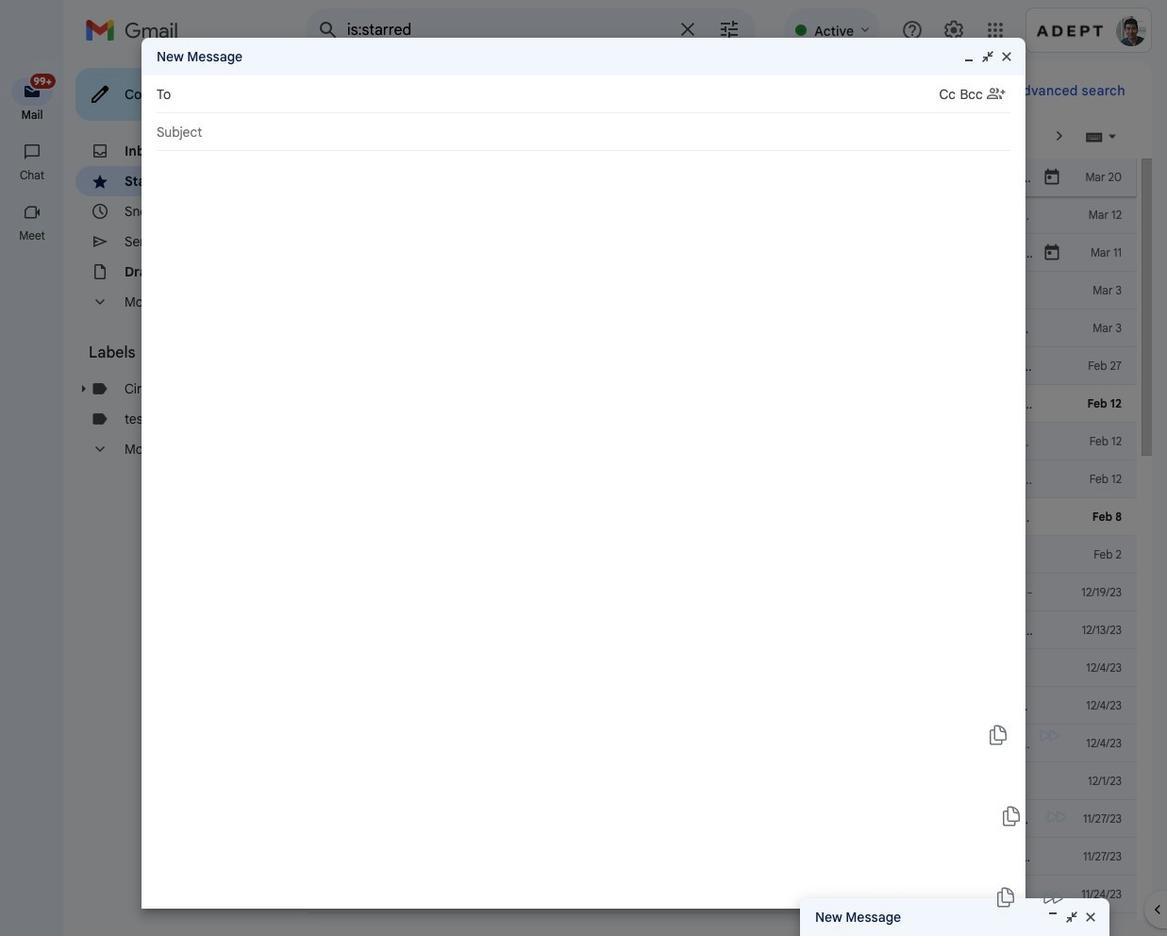 Task type: locate. For each thing, give the bounding box(es) containing it.
minimize image
[[1046, 910, 1061, 925]]

pop out image
[[981, 49, 996, 64]]

mail, 839 unread messages image
[[23, 77, 53, 96]]

settings image
[[943, 19, 966, 42]]

3 row from the top
[[306, 234, 1168, 272]]

dialog
[[142, 38, 1026, 909]]

16 row from the top
[[306, 725, 1138, 763]]

11 row from the top
[[306, 536, 1168, 574]]

2 row from the top
[[306, 196, 1138, 234]]

13 row from the top
[[306, 612, 1138, 649]]

18 row from the top
[[306, 801, 1153, 838]]

close image
[[1084, 910, 1099, 925]]

row
[[306, 159, 1168, 196], [306, 196, 1138, 234], [306, 234, 1168, 272], [306, 272, 1168, 310], [306, 310, 1168, 347], [306, 347, 1138, 385], [306, 385, 1168, 423], [306, 423, 1138, 461], [306, 461, 1138, 498], [306, 498, 1138, 536], [306, 536, 1168, 574], [306, 574, 1138, 612], [306, 612, 1138, 649], [306, 649, 1138, 687], [306, 687, 1168, 725], [306, 725, 1138, 763], [306, 763, 1138, 801], [306, 801, 1153, 838], [306, 838, 1138, 876], [306, 876, 1168, 914], [306, 914, 1138, 936]]

navigation
[[0, 60, 66, 936]]

heading
[[0, 108, 64, 123], [0, 168, 64, 183], [0, 228, 64, 244], [89, 344, 268, 363]]

minimize image
[[962, 49, 977, 64]]

Subject field
[[157, 123, 1011, 142]]

8 row from the top
[[306, 423, 1138, 461]]

17 row from the top
[[306, 763, 1138, 801]]

close image
[[1000, 49, 1015, 64]]



Task type: vqa. For each thing, say whether or not it's contained in the screenshot.
"attachment"
no



Task type: describe. For each thing, give the bounding box(es) containing it.
19 row from the top
[[306, 838, 1138, 876]]

6 row from the top
[[306, 347, 1138, 385]]

gmail image
[[85, 11, 188, 49]]

To recipients text field
[[179, 77, 940, 111]]

clear search image
[[670, 10, 707, 48]]

Message Body text field
[[157, 160, 1011, 805]]

pop out image
[[1065, 910, 1080, 925]]

7 row from the top
[[306, 385, 1168, 423]]

1 row from the top
[[306, 159, 1168, 196]]

15 row from the top
[[306, 687, 1168, 725]]

5 row from the top
[[306, 310, 1168, 347]]

Search in mail search field
[[306, 8, 756, 53]]

14 row from the top
[[306, 649, 1138, 687]]

20 row from the top
[[306, 876, 1168, 914]]

older image
[[1051, 126, 1070, 145]]

10 row from the top
[[306, 498, 1138, 536]]

4 row from the top
[[306, 272, 1168, 310]]

search in mail image
[[312, 13, 346, 47]]

12 row from the top
[[306, 574, 1138, 612]]

advanced search options image
[[711, 10, 749, 48]]

9 row from the top
[[306, 461, 1138, 498]]

21 row from the top
[[306, 914, 1138, 936]]



